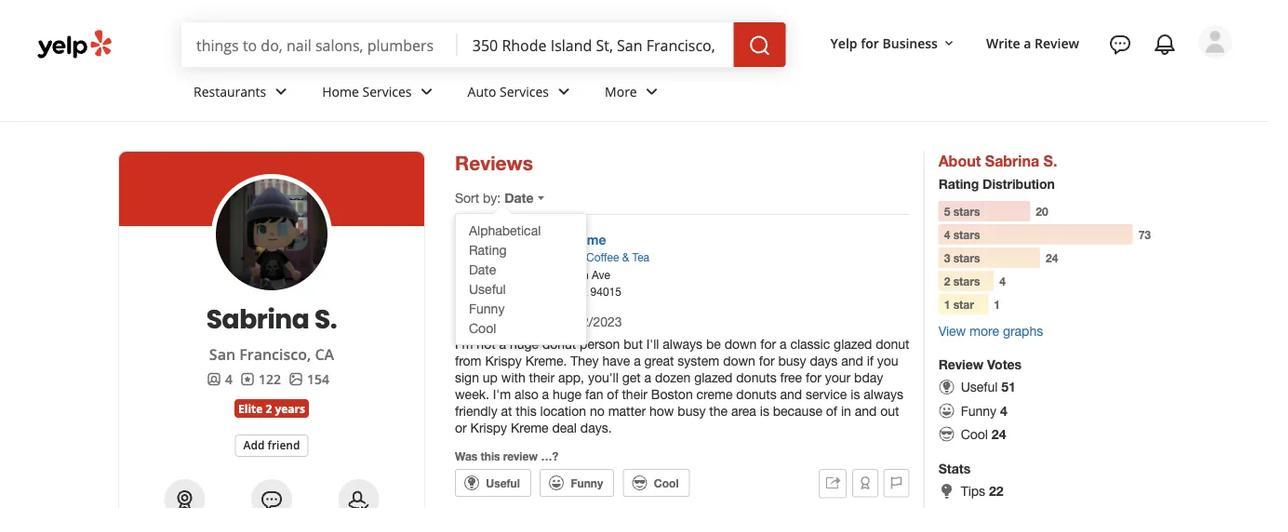 Task type: vqa. For each thing, say whether or not it's contained in the screenshot.
is to the right
yes



Task type: describe. For each thing, give the bounding box(es) containing it.
0 vertical spatial cool link
[[456, 318, 586, 338]]

0 horizontal spatial i'm
[[455, 336, 473, 352]]

location
[[540, 403, 587, 419]]

business categories element
[[179, 67, 1233, 121]]

2 stars
[[945, 275, 981, 288]]

1 horizontal spatial their
[[622, 387, 648, 402]]

star
[[954, 298, 975, 311]]

coffee
[[586, 250, 619, 263]]

94015
[[591, 285, 622, 298]]

1 vertical spatial is
[[760, 403, 770, 419]]

sabrina s. san francisco, ca
[[206, 301, 337, 364]]

more link
[[590, 67, 678, 121]]

0 vertical spatial s.
[[1044, 152, 1058, 169]]

24 chevron down v2 image for home services
[[416, 81, 438, 103]]

for left classic at the bottom right of page
[[761, 336, 777, 352]]

10/22/2023
[[556, 314, 622, 330]]

16 chevron down v2 image
[[942, 36, 957, 51]]

have
[[603, 353, 630, 369]]

rating distribution
[[939, 176, 1055, 192]]

51
[[1002, 379, 1016, 395]]

a right get
[[645, 370, 652, 385]]

business
[[883, 34, 938, 52]]

or
[[455, 420, 467, 436]]

ave
[[592, 268, 611, 281]]

more
[[970, 323, 1000, 339]]

24 chevron down v2 image for restaurants
[[270, 81, 293, 103]]

1 horizontal spatial glazed
[[834, 336, 873, 352]]

elite
[[238, 401, 263, 416]]

week.
[[455, 387, 489, 402]]

cool 24
[[961, 427, 1007, 442]]

4 inside friends element
[[225, 370, 233, 388]]

review inside "link"
[[1035, 34, 1080, 52]]

because
[[773, 403, 823, 419]]

1 for 1
[[995, 298, 1001, 311]]

menu containing alphabetical
[[456, 221, 586, 338]]

services for auto services
[[500, 82, 549, 100]]

24 chevron down v2 image
[[553, 81, 575, 103]]

krispy kreme donuts , coffee & tea 1575 sullivan ave daly city, ca 94015
[[522, 232, 650, 298]]

useful inside "alphabetical rating date useful funny cool"
[[469, 281, 506, 296]]

0 vertical spatial is
[[851, 387, 861, 402]]

funny inside "alphabetical rating date useful funny cool"
[[469, 301, 505, 316]]

0 vertical spatial sabrina
[[986, 152, 1040, 169]]

i'm not a huge donut person but i'll always be down for a classic glazed donut from krispy kreme. they have a great system down for busy days and if you sign up with their app, you'll get a dozen glazed donuts free for your bday week. i'm also a huge fan of their boston creme donuts and service is always friendly at this location no matter how busy the area is because of in and out or krispy kreme deal days.
[[455, 336, 910, 436]]

alphabetical link
[[456, 221, 586, 240]]

more
[[605, 82, 637, 100]]

0 vertical spatial and
[[842, 353, 864, 369]]

search image
[[749, 35, 771, 57]]

follow image
[[348, 490, 370, 508]]

francisco,
[[239, 344, 311, 364]]

0 horizontal spatial their
[[529, 370, 555, 385]]

great
[[645, 353, 674, 369]]

dozen
[[655, 370, 691, 385]]

the
[[710, 403, 728, 419]]

city,
[[547, 285, 569, 298]]

yelp for business
[[831, 34, 938, 52]]

about
[[939, 152, 981, 169]]

2 vertical spatial and
[[855, 403, 877, 419]]

0 vertical spatial rating
[[939, 176, 979, 192]]

cool for cool 24
[[961, 427, 989, 442]]

ca inside krispy kreme donuts , coffee & tea 1575 sullivan ave daly city, ca 94015
[[572, 285, 588, 298]]

i'll
[[647, 336, 659, 352]]

4 stars
[[945, 228, 981, 241]]

1 vertical spatial glazed
[[695, 370, 733, 385]]

stars for 3 stars
[[954, 251, 981, 264]]

1 vertical spatial down
[[723, 353, 756, 369]]

krispy inside krispy kreme donuts , coffee & tea 1575 sullivan ave daly city, ca 94015
[[522, 232, 562, 248]]

notifications image
[[1154, 34, 1177, 56]]

3 stars
[[945, 251, 981, 264]]

2 inside "link"
[[266, 401, 272, 416]]

free
[[781, 370, 803, 385]]

0 vertical spatial of
[[607, 387, 619, 402]]

for down 'days'
[[806, 370, 822, 385]]

funny for funny 4
[[961, 403, 997, 418]]

1 horizontal spatial 24
[[1046, 251, 1059, 264]]

home services
[[322, 82, 412, 100]]

area
[[732, 403, 757, 419]]

3
[[945, 251, 951, 264]]

1 vertical spatial cool link
[[623, 469, 690, 497]]

useful for useful 51
[[961, 379, 998, 395]]

alphabetical rating date useful funny cool
[[469, 222, 541, 336]]

rating link
[[456, 240, 586, 260]]

view more graphs
[[939, 323, 1044, 339]]

review votes
[[939, 357, 1022, 372]]

tea
[[633, 250, 650, 263]]

krispy kreme link
[[522, 232, 606, 248]]

also
[[515, 387, 539, 402]]

1 vertical spatial krispy
[[485, 353, 522, 369]]

20
[[1036, 205, 1049, 218]]

person
[[580, 336, 620, 352]]

yelp for business button
[[823, 26, 964, 60]]

write
[[987, 34, 1021, 52]]

daly
[[522, 285, 544, 298]]

not
[[477, 336, 496, 352]]

by:
[[483, 190, 501, 206]]

ca inside sabrina s. san francisco, ca
[[315, 344, 334, 364]]

boston
[[651, 387, 693, 402]]

a right also
[[542, 387, 549, 402]]

for inside yelp for business button
[[861, 34, 880, 52]]

a inside "link"
[[1024, 34, 1032, 52]]

2 donuts from the top
[[737, 387, 777, 402]]

,
[[580, 250, 583, 263]]

none field find
[[196, 34, 443, 55]]

kreme inside krispy kreme donuts , coffee & tea 1575 sullivan ave daly city, ca 94015
[[565, 232, 606, 248]]

4 up the 3
[[945, 228, 951, 241]]

fan
[[586, 387, 604, 402]]

classic
[[791, 336, 831, 352]]

2 vertical spatial krispy
[[471, 420, 507, 436]]

0 vertical spatial 2
[[945, 275, 951, 288]]

graphs
[[1003, 323, 1044, 339]]

sort
[[455, 190, 480, 206]]

view more graphs link
[[939, 323, 1044, 339]]

1 star
[[945, 298, 975, 311]]

stats
[[939, 461, 971, 477]]

4.0 star rating image
[[455, 313, 550, 330]]

view
[[939, 323, 966, 339]]

but
[[624, 336, 643, 352]]

auto services link
[[453, 67, 590, 121]]

this inside i'm not a huge donut person but i'll always be down for a classic glazed donut from krispy kreme. they have a great system down for busy days and if you sign up with their app, you'll get a dozen glazed donuts free for your bday week. i'm also a huge fan of their boston creme donuts and service is always friendly at this location no matter how busy the area is because of in and out or krispy kreme deal days.
[[516, 403, 537, 419]]

in
[[841, 403, 852, 419]]

1 horizontal spatial huge
[[553, 387, 582, 402]]

1 vertical spatial this
[[481, 450, 500, 463]]

friend
[[268, 438, 300, 453]]

creme
[[697, 387, 733, 402]]

your
[[825, 370, 851, 385]]

days
[[810, 353, 838, 369]]

cool for cool
[[654, 477, 679, 490]]

deal
[[552, 420, 577, 436]]

up
[[483, 370, 498, 385]]

services for home services
[[363, 82, 412, 100]]

home
[[322, 82, 359, 100]]

donuts
[[544, 250, 580, 263]]

message image
[[261, 490, 283, 508]]

122
[[259, 370, 281, 388]]

system
[[678, 353, 720, 369]]

1 vertical spatial useful link
[[455, 469, 531, 497]]

funny for funny
[[571, 477, 603, 490]]

22
[[990, 484, 1004, 499]]



Task type: locate. For each thing, give the bounding box(es) containing it.
rating inside "alphabetical rating date useful funny cool"
[[469, 242, 507, 257]]

menu
[[456, 221, 586, 338]]

0 horizontal spatial rating
[[469, 242, 507, 257]]

funny link
[[456, 299, 586, 318], [540, 469, 615, 497]]

elite 2 years
[[238, 401, 305, 416]]

0 vertical spatial funny link
[[456, 299, 586, 318]]

services right home
[[363, 82, 412, 100]]

useful down was this review …?
[[486, 477, 520, 490]]

date link
[[456, 260, 586, 279]]

1 horizontal spatial 24 chevron down v2 image
[[416, 81, 438, 103]]

useful down review votes
[[961, 379, 998, 395]]

2 donut from the left
[[876, 336, 910, 352]]

24 chevron down v2 image inside more link
[[641, 81, 663, 103]]

1 horizontal spatial sabrina
[[986, 152, 1040, 169]]

None search field
[[182, 22, 790, 67]]

1 vertical spatial cool
[[961, 427, 989, 442]]

24 chevron down v2 image inside restaurants link
[[270, 81, 293, 103]]

for left 'days'
[[759, 353, 775, 369]]

0 horizontal spatial services
[[363, 82, 412, 100]]

date for by:
[[505, 190, 534, 206]]

0 vertical spatial huge
[[510, 336, 539, 352]]

3 stars from the top
[[954, 251, 981, 264]]

1 horizontal spatial rating
[[939, 176, 979, 192]]

glazed up if
[[834, 336, 873, 352]]

busy up free
[[779, 353, 807, 369]]

0 vertical spatial their
[[529, 370, 555, 385]]

user actions element
[[816, 23, 1259, 138]]

sabrina up "francisco,"
[[206, 301, 309, 337]]

date for rating
[[469, 262, 496, 277]]

this down also
[[516, 403, 537, 419]]

funny 4
[[961, 403, 1008, 418]]

2 stars from the top
[[954, 228, 981, 241]]

useful up the 4.0 star rating "image"
[[469, 281, 506, 296]]

donut up "kreme."
[[543, 336, 576, 352]]

always up the out
[[864, 387, 904, 402]]

app,
[[559, 370, 585, 385]]

ca down sullivan
[[572, 285, 588, 298]]

san
[[209, 344, 236, 364]]

days.
[[581, 420, 612, 436]]

1 horizontal spatial 2
[[945, 275, 951, 288]]

a right write
[[1024, 34, 1032, 52]]

rating down alphabetical
[[469, 242, 507, 257]]

stars for 2 stars
[[954, 275, 981, 288]]

down right system
[[723, 353, 756, 369]]

sabrina inside sabrina s. san francisco, ca
[[206, 301, 309, 337]]

funny down days.
[[571, 477, 603, 490]]

1 vertical spatial kreme
[[511, 420, 549, 436]]

auto services
[[468, 82, 549, 100]]

0 horizontal spatial funny
[[469, 301, 505, 316]]

0 vertical spatial 24
[[1046, 251, 1059, 264]]

2 vertical spatial useful
[[486, 477, 520, 490]]

2 horizontal spatial 24 chevron down v2 image
[[641, 81, 663, 103]]

16 photos v2 image
[[289, 372, 303, 387]]

huge up "kreme."
[[510, 336, 539, 352]]

their
[[529, 370, 555, 385], [622, 387, 648, 402]]

1 vertical spatial donuts
[[737, 387, 777, 402]]

24
[[1046, 251, 1059, 264], [992, 427, 1007, 442]]

2 horizontal spatial cool
[[961, 427, 989, 442]]

a left classic at the bottom right of page
[[780, 336, 787, 352]]

cool up not
[[469, 320, 496, 336]]

1 horizontal spatial i'm
[[493, 387, 511, 402]]

add friend
[[243, 438, 300, 453]]

1 vertical spatial of
[[826, 403, 838, 419]]

useful 51
[[961, 379, 1016, 395]]

was this review …?
[[455, 450, 559, 463]]

1 vertical spatial s.
[[315, 301, 337, 337]]

tips
[[961, 484, 986, 499]]

krispy up with
[[485, 353, 522, 369]]

is
[[851, 387, 861, 402], [760, 403, 770, 419]]

stars for 5 stars
[[954, 205, 981, 218]]

review
[[1035, 34, 1080, 52], [939, 357, 984, 372]]

0 vertical spatial down
[[725, 336, 757, 352]]

1 horizontal spatial funny
[[571, 477, 603, 490]]

1 horizontal spatial busy
[[779, 353, 807, 369]]

0 horizontal spatial of
[[607, 387, 619, 402]]

reviews element
[[240, 370, 281, 388]]

0 vertical spatial donuts
[[737, 370, 777, 385]]

glazed up creme at the right bottom of page
[[695, 370, 733, 385]]

16 review v2 image
[[240, 372, 255, 387]]

krispy up donuts
[[522, 232, 562, 248]]

1 vertical spatial funny link
[[540, 469, 615, 497]]

at
[[501, 403, 512, 419]]

sign
[[455, 370, 479, 385]]

1 horizontal spatial date
[[505, 190, 534, 206]]

1575
[[522, 268, 547, 281]]

date inside "alphabetical rating date useful funny cool"
[[469, 262, 496, 277]]

24 chevron down v2 image right restaurants
[[270, 81, 293, 103]]

funny link down daly
[[456, 299, 586, 318]]

1 vertical spatial ca
[[315, 344, 334, 364]]

5 stars
[[945, 205, 981, 218]]

1 donut from the left
[[543, 336, 576, 352]]

24 chevron down v2 image inside home services link
[[416, 81, 438, 103]]

1 donuts from the top
[[737, 370, 777, 385]]

1 horizontal spatial none field
[[473, 34, 719, 55]]

s. inside sabrina s. san francisco, ca
[[315, 301, 337, 337]]

i'm up at
[[493, 387, 511, 402]]

1 vertical spatial and
[[781, 387, 803, 402]]

this right "was"
[[481, 450, 500, 463]]

out
[[881, 403, 900, 419]]

years
[[275, 401, 305, 416]]

1 left 'star'
[[945, 298, 951, 311]]

with
[[502, 370, 526, 385]]

i'm
[[455, 336, 473, 352], [493, 387, 511, 402]]

review right write
[[1035, 34, 1080, 52]]

donuts up area
[[737, 387, 777, 402]]

1 24 chevron down v2 image from the left
[[270, 81, 293, 103]]

funny
[[469, 301, 505, 316], [961, 403, 997, 418], [571, 477, 603, 490]]

donuts left free
[[737, 370, 777, 385]]

1 1 from the left
[[945, 298, 951, 311]]

and left if
[[842, 353, 864, 369]]

1 vertical spatial their
[[622, 387, 648, 402]]

2 right elite
[[266, 401, 272, 416]]

tips 22
[[961, 484, 1004, 499]]

review
[[503, 450, 538, 463]]

be
[[707, 336, 721, 352]]

of right the fan
[[607, 387, 619, 402]]

0 horizontal spatial donut
[[543, 336, 576, 352]]

1 vertical spatial review
[[939, 357, 984, 372]]

is right area
[[760, 403, 770, 419]]

votes
[[988, 357, 1022, 372]]

busy down boston
[[678, 403, 706, 419]]

kreme inside i'm not a huge donut person but i'll always be down for a classic glazed donut from krispy kreme. they have a great system down for busy days and if you sign up with their app, you'll get a dozen glazed donuts free for your bday week. i'm also a huge fan of their boston creme donuts and service is always friendly at this location no matter how busy the area is because of in and out or krispy kreme deal days.
[[511, 420, 549, 436]]

24 chevron down v2 image
[[270, 81, 293, 103], [416, 81, 438, 103], [641, 81, 663, 103]]

0 horizontal spatial cool
[[469, 320, 496, 336]]

0 vertical spatial krispy
[[522, 232, 562, 248]]

0 vertical spatial funny
[[469, 301, 505, 316]]

this
[[516, 403, 537, 419], [481, 450, 500, 463]]

0 horizontal spatial review
[[939, 357, 984, 372]]

down right the be
[[725, 336, 757, 352]]

krispy kreme image
[[455, 232, 511, 288]]

cool down how in the right bottom of the page
[[654, 477, 679, 490]]

of left in
[[826, 403, 838, 419]]

stars for 4 stars
[[954, 228, 981, 241]]

useful for useful
[[486, 477, 520, 490]]

cool inside "alphabetical rating date useful funny cool"
[[469, 320, 496, 336]]

1 vertical spatial always
[[864, 387, 904, 402]]

0 horizontal spatial 1
[[945, 298, 951, 311]]

1 vertical spatial rating
[[469, 242, 507, 257]]

0 horizontal spatial kreme
[[511, 420, 549, 436]]

cool link down daly
[[456, 318, 586, 338]]

from
[[455, 353, 482, 369]]

a right not
[[499, 336, 506, 352]]

i'm up from
[[455, 336, 473, 352]]

rating down about
[[939, 176, 979, 192]]

get
[[622, 370, 641, 385]]

24 chevron down v2 image for more
[[641, 81, 663, 103]]

date right by: on the left of the page
[[505, 190, 534, 206]]

sabrina up distribution
[[986, 152, 1040, 169]]

stars right the 3
[[954, 251, 981, 264]]

0 horizontal spatial sabrina
[[206, 301, 309, 337]]

auto
[[468, 82, 497, 100]]

2 24 chevron down v2 image from the left
[[416, 81, 438, 103]]

how
[[650, 403, 674, 419]]

service
[[806, 387, 847, 402]]

1 for 1 star
[[945, 298, 951, 311]]

16 friends v2 image
[[207, 372, 222, 387]]

kreme up ,
[[565, 232, 606, 248]]

stars
[[954, 205, 981, 218], [954, 228, 981, 241], [954, 251, 981, 264], [954, 275, 981, 288]]

write a review
[[987, 34, 1080, 52]]

kreme.
[[526, 353, 567, 369]]

2 none field from the left
[[473, 34, 719, 55]]

0 vertical spatial cool
[[469, 320, 496, 336]]

distribution
[[983, 176, 1055, 192]]

huge up location
[[553, 387, 582, 402]]

1 horizontal spatial this
[[516, 403, 537, 419]]

1 horizontal spatial s.
[[1044, 152, 1058, 169]]

0 vertical spatial i'm
[[455, 336, 473, 352]]

1 horizontal spatial 1
[[995, 298, 1001, 311]]

1 horizontal spatial is
[[851, 387, 861, 402]]

was
[[455, 450, 478, 463]]

services
[[363, 82, 412, 100], [500, 82, 549, 100]]

0 horizontal spatial busy
[[678, 403, 706, 419]]

0 horizontal spatial 24
[[992, 427, 1007, 442]]

is up in
[[851, 387, 861, 402]]

none field up more
[[473, 34, 719, 55]]

1 vertical spatial 24
[[992, 427, 1007, 442]]

1 horizontal spatial donut
[[876, 336, 910, 352]]

0 horizontal spatial ca
[[315, 344, 334, 364]]

1 services from the left
[[363, 82, 412, 100]]

funny up cool 24
[[961, 403, 997, 418]]

you'll
[[588, 370, 619, 385]]

services left 24 chevron down v2 image
[[500, 82, 549, 100]]

1 vertical spatial date
[[469, 262, 496, 277]]

0 horizontal spatial cool link
[[456, 318, 586, 338]]

24 down 20 at the top of page
[[1046, 251, 1059, 264]]

home services link
[[307, 67, 453, 121]]

friendly
[[455, 403, 498, 419]]

2 down the 3
[[945, 275, 951, 288]]

add
[[243, 438, 265, 453]]

s. up distribution
[[1044, 152, 1058, 169]]

kreme down at
[[511, 420, 549, 436]]

s. up '154'
[[315, 301, 337, 337]]

stars right 5
[[954, 205, 981, 218]]

and down free
[[781, 387, 803, 402]]

none field "near"
[[473, 34, 719, 55]]

useful inside useful link
[[486, 477, 520, 490]]

bob b. image
[[1199, 25, 1233, 59]]

and right in
[[855, 403, 877, 419]]

24 chevron down v2 image right more
[[641, 81, 663, 103]]

0 horizontal spatial 24 chevron down v2 image
[[270, 81, 293, 103]]

donut up 'you'
[[876, 336, 910, 352]]

1 vertical spatial huge
[[553, 387, 582, 402]]

s.
[[1044, 152, 1058, 169], [315, 301, 337, 337]]

2 1 from the left
[[995, 298, 1001, 311]]

1 up view more graphs
[[995, 298, 1001, 311]]

date down rating 'link'
[[469, 262, 496, 277]]

0 horizontal spatial huge
[[510, 336, 539, 352]]

bday
[[855, 370, 884, 385]]

1 vertical spatial funny
[[961, 403, 997, 418]]

0 horizontal spatial is
[[760, 403, 770, 419]]

sabrina s. link
[[141, 301, 402, 337]]

1 vertical spatial useful
[[961, 379, 998, 395]]

4 stars from the top
[[954, 275, 981, 288]]

1 none field from the left
[[196, 34, 443, 55]]

0 horizontal spatial s.
[[315, 301, 337, 337]]

1 vertical spatial sabrina
[[206, 301, 309, 337]]

compliment image
[[174, 490, 196, 508]]

krispy
[[522, 232, 562, 248], [485, 353, 522, 369], [471, 420, 507, 436]]

4 right '16 friends v2' icon
[[225, 370, 233, 388]]

cool down funny 4
[[961, 427, 989, 442]]

alphabetical
[[469, 222, 541, 238]]

stars up 'star'
[[954, 275, 981, 288]]

ca up '154'
[[315, 344, 334, 364]]

messages image
[[1110, 34, 1132, 56]]

restaurants
[[194, 82, 266, 100]]

0 horizontal spatial this
[[481, 450, 500, 463]]

a down but
[[634, 353, 641, 369]]

4 right 2 stars
[[1000, 275, 1006, 288]]

for right yelp
[[861, 34, 880, 52]]

date
[[505, 190, 534, 206], [469, 262, 496, 277]]

yelp
[[831, 34, 858, 52]]

donuts
[[737, 370, 777, 385], [737, 387, 777, 402]]

0 horizontal spatial glazed
[[695, 370, 733, 385]]

None field
[[196, 34, 443, 55], [473, 34, 719, 55]]

krispy down friendly
[[471, 420, 507, 436]]

busy
[[779, 353, 807, 369], [678, 403, 706, 419]]

friends element
[[207, 370, 233, 388]]

sullivan
[[550, 268, 589, 281]]

you
[[878, 353, 899, 369]]

2 vertical spatial cool
[[654, 477, 679, 490]]

1 horizontal spatial kreme
[[565, 232, 606, 248]]

0 vertical spatial busy
[[779, 353, 807, 369]]

0 horizontal spatial 2
[[266, 401, 272, 416]]

write a review link
[[979, 26, 1087, 60]]

review down view
[[939, 357, 984, 372]]

4 down 51
[[1001, 403, 1008, 418]]

24 chevron down v2 image left auto
[[416, 81, 438, 103]]

always up system
[[663, 336, 703, 352]]

sabrina
[[986, 152, 1040, 169], [206, 301, 309, 337]]

funny up not
[[469, 301, 505, 316]]

0 vertical spatial date
[[505, 190, 534, 206]]

rating
[[939, 176, 979, 192], [469, 242, 507, 257]]

stars down 5 stars
[[954, 228, 981, 241]]

1 vertical spatial 2
[[266, 401, 272, 416]]

0 vertical spatial useful link
[[456, 279, 586, 299]]

Find text field
[[196, 34, 443, 55]]

0 vertical spatial review
[[1035, 34, 1080, 52]]

their down "kreme."
[[529, 370, 555, 385]]

0 vertical spatial this
[[516, 403, 537, 419]]

coffee & tea link
[[586, 250, 650, 263]]

their down get
[[622, 387, 648, 402]]

1 stars from the top
[[954, 205, 981, 218]]

none field up home
[[196, 34, 443, 55]]

no
[[590, 403, 605, 419]]

and
[[842, 353, 864, 369], [781, 387, 803, 402], [855, 403, 877, 419]]

if
[[867, 353, 874, 369]]

2 horizontal spatial funny
[[961, 403, 997, 418]]

useful link
[[456, 279, 586, 299], [455, 469, 531, 497]]

0 vertical spatial useful
[[469, 281, 506, 296]]

cool
[[469, 320, 496, 336], [961, 427, 989, 442], [654, 477, 679, 490]]

24 down funny 4
[[992, 427, 1007, 442]]

…?
[[541, 450, 559, 463]]

0 vertical spatial kreme
[[565, 232, 606, 248]]

funny link down …?
[[540, 469, 615, 497]]

cool link down how in the right bottom of the page
[[623, 469, 690, 497]]

1 vertical spatial i'm
[[493, 387, 511, 402]]

2 vertical spatial funny
[[571, 477, 603, 490]]

2 services from the left
[[500, 82, 549, 100]]

restaurants link
[[179, 67, 307, 121]]

photos element
[[289, 370, 330, 388]]

0 vertical spatial always
[[663, 336, 703, 352]]

sort by: date
[[455, 190, 534, 206]]

0 horizontal spatial always
[[663, 336, 703, 352]]

0 vertical spatial ca
[[572, 285, 588, 298]]

3 24 chevron down v2 image from the left
[[641, 81, 663, 103]]

Near text field
[[473, 34, 719, 55]]



